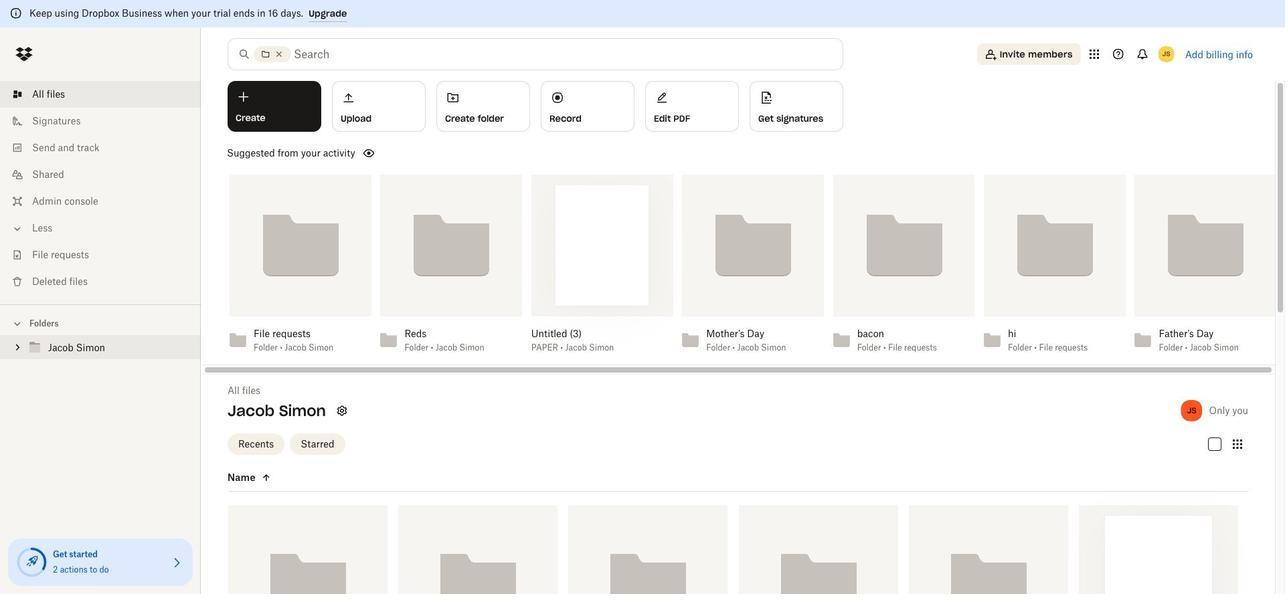 Task type: describe. For each thing, give the bounding box(es) containing it.
dropbox image
[[11, 41, 38, 68]]

less image
[[11, 222, 24, 236]]

folder, send and track row
[[909, 506, 1069, 595]]

folder settings image
[[334, 403, 350, 419]]

file, _ getting started with dropbox paper.paper row
[[1080, 506, 1239, 595]]

Search in folder "Jacob Simon" text field
[[294, 46, 816, 62]]

folder, reds row
[[739, 506, 899, 595]]



Task type: locate. For each thing, give the bounding box(es) containing it.
alert
[[0, 0, 1286, 27]]

folder, father's day row
[[228, 506, 388, 595]]

folder, file requests row
[[399, 506, 558, 595]]

folder, mother's day row
[[569, 506, 728, 595]]

list
[[0, 73, 201, 305]]

list item
[[0, 81, 201, 108]]



Task type: vqa. For each thing, say whether or not it's contained in the screenshot.
list item in the left top of the page
yes



